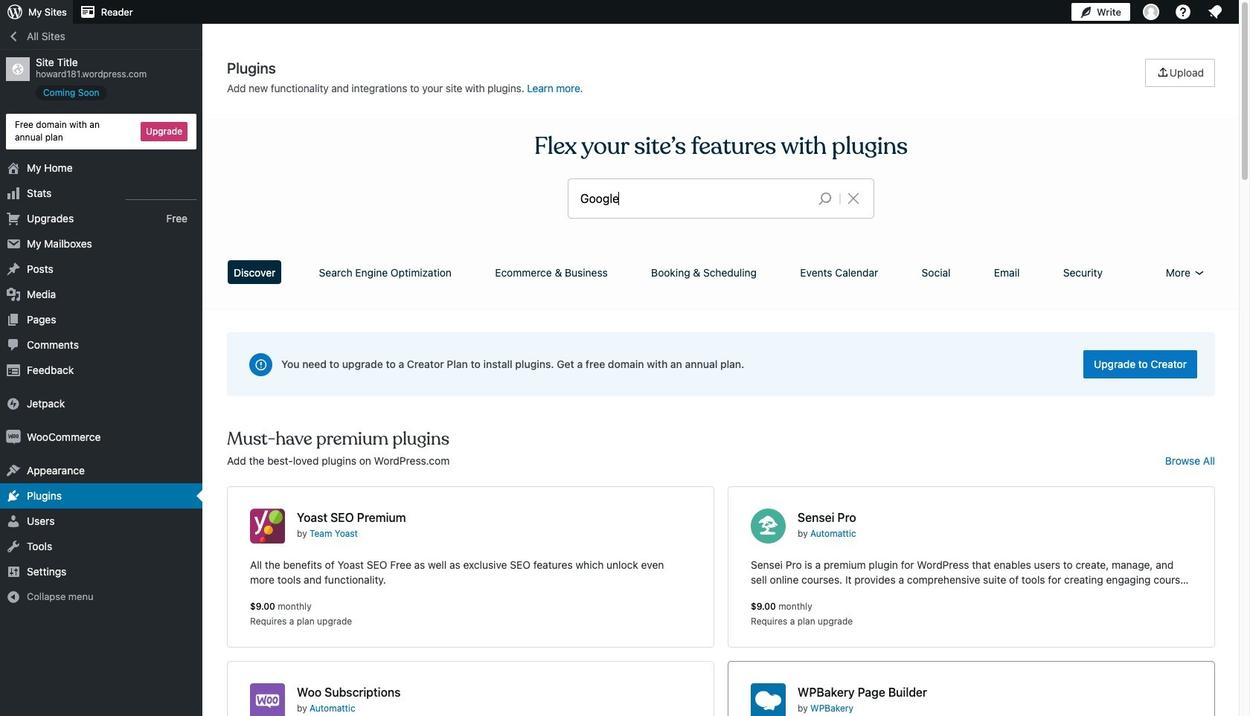 Task type: locate. For each thing, give the bounding box(es) containing it.
0 vertical spatial img image
[[6, 396, 21, 411]]

highest hourly views 0 image
[[126, 190, 196, 200]]

1 img image from the top
[[6, 396, 21, 411]]

1 vertical spatial img image
[[6, 430, 21, 445]]

img image
[[6, 396, 21, 411], [6, 430, 21, 445]]

help image
[[1174, 3, 1192, 21]]

plugin icon image
[[250, 509, 285, 544], [751, 509, 786, 544], [250, 684, 285, 717], [751, 684, 786, 717]]

2 img image from the top
[[6, 430, 21, 445]]

main content
[[222, 59, 1220, 717]]

None search field
[[569, 179, 874, 218]]



Task type: vqa. For each thing, say whether or not it's contained in the screenshot.
IMG to the bottom
yes



Task type: describe. For each thing, give the bounding box(es) containing it.
my profile image
[[1143, 4, 1160, 20]]

manage your notifications image
[[1206, 3, 1224, 21]]

open search image
[[807, 188, 844, 209]]

Search search field
[[581, 179, 807, 218]]

close search image
[[835, 190, 872, 208]]



